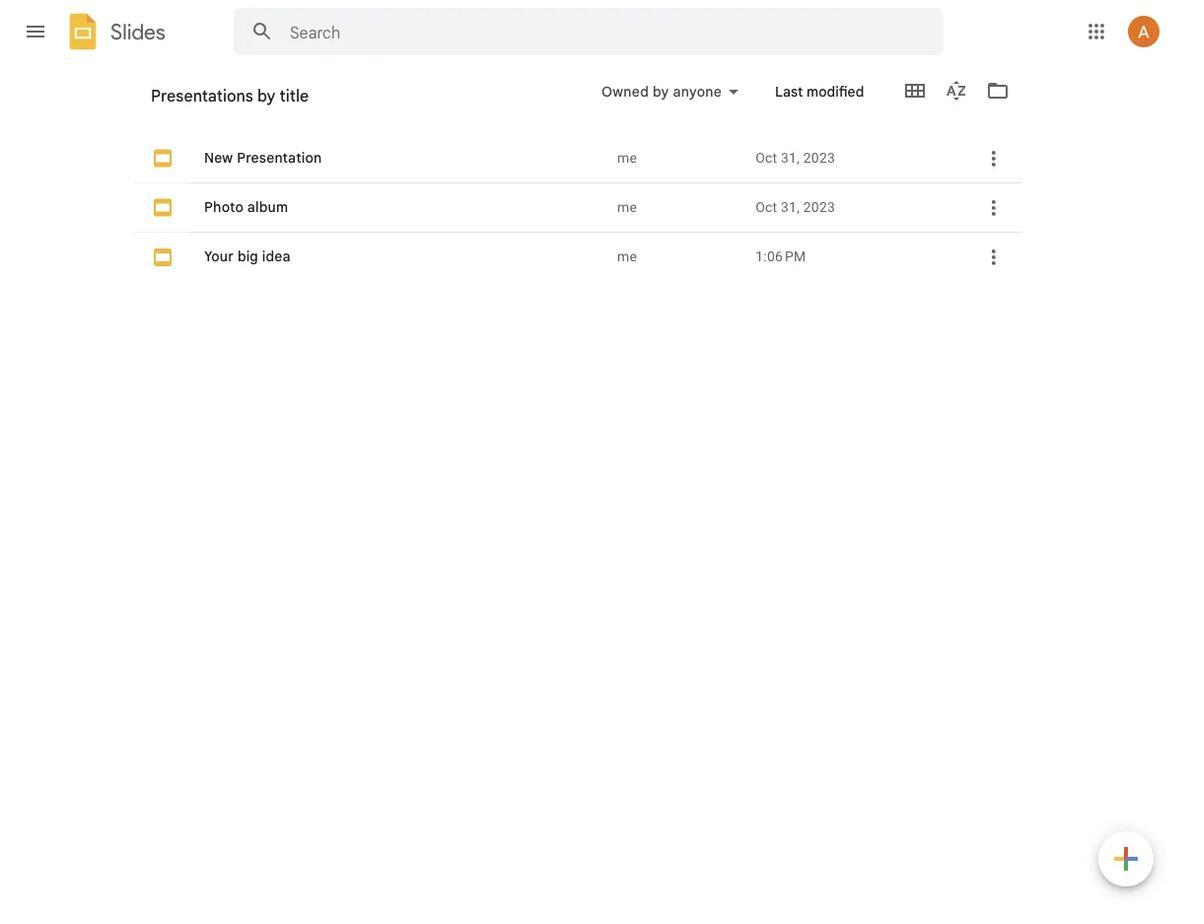 Task type: describe. For each thing, give the bounding box(es) containing it.
your
[[204, 248, 234, 265]]

big
[[238, 248, 258, 265]]

new
[[204, 149, 233, 167]]

owned by anyone button
[[589, 80, 752, 104]]

1 horizontal spatial modified
[[807, 83, 864, 100]]

Search bar text field
[[290, 23, 895, 42]]

presentations for new presentation
[[151, 94, 241, 111]]

title for new
[[264, 94, 289, 111]]

anyone
[[673, 83, 722, 100]]

1:06 pm
[[756, 249, 806, 265]]

oct 31, 2023 for photo album
[[756, 199, 835, 216]]

create new presentation image
[[1099, 831, 1154, 891]]

me for your big idea
[[617, 249, 637, 265]]

by inside dropdown button
[[653, 83, 669, 100]]

presentations by title for last
[[151, 86, 309, 106]]

me for photo album
[[617, 199, 637, 216]]

31, for photo album
[[781, 199, 800, 216]]

0 horizontal spatial last
[[659, 95, 687, 112]]

last opened by me 1:06 pm element
[[756, 247, 952, 267]]

owned by anyone
[[602, 83, 722, 100]]

me for new presentation
[[617, 150, 637, 166]]

owned
[[602, 83, 649, 100]]

2023 for album
[[804, 199, 835, 216]]

search image
[[243, 12, 282, 51]]



Task type: vqa. For each thing, say whether or not it's contained in the screenshot.
the format
no



Task type: locate. For each thing, give the bounding box(es) containing it.
owned by me element for your big idea
[[617, 247, 740, 267]]

owned by me element inside your big idea option
[[617, 247, 740, 267]]

by for last
[[257, 86, 276, 106]]

oct for presentation
[[756, 150, 778, 166]]

presentations for last modified
[[151, 86, 253, 106]]

2 vertical spatial me
[[617, 249, 637, 265]]

0 vertical spatial oct
[[756, 150, 778, 166]]

presentations by title for new
[[151, 94, 289, 111]]

1 2023 from the top
[[804, 150, 835, 166]]

1 vertical spatial last opened by me oct 31, 2023 element
[[756, 198, 952, 217]]

3 me from the top
[[617, 249, 637, 265]]

1 31, from the top
[[781, 150, 800, 166]]

1 last opened by me oct 31, 2023 element from the top
[[756, 148, 952, 168]]

owned by me element for photo album
[[617, 198, 740, 217]]

1 vertical spatial 2023
[[804, 199, 835, 216]]

modified
[[807, 83, 864, 100], [690, 95, 748, 112]]

owned by me element inside photo album option
[[617, 198, 740, 217]]

0 horizontal spatial last modified
[[659, 95, 748, 112]]

2 last opened by me oct 31, 2023 element from the top
[[756, 198, 952, 217]]

1 vertical spatial oct
[[756, 199, 778, 216]]

1 horizontal spatial last
[[775, 83, 803, 100]]

oct 31, 2023 for new presentation
[[756, 150, 835, 166]]

last
[[775, 83, 803, 100], [659, 95, 687, 112]]

me inside photo album option
[[617, 199, 637, 216]]

title for last
[[280, 86, 309, 106]]

presentations inside heading
[[151, 86, 253, 106]]

31, inside photo album option
[[781, 199, 800, 216]]

photo album option
[[125, 0, 1023, 799]]

2 owned by me element from the top
[[617, 198, 740, 217]]

list box containing new presentation
[[125, 0, 1023, 849]]

2 me from the top
[[617, 199, 637, 216]]

31,
[[781, 150, 800, 166], [781, 199, 800, 216]]

last opened by me oct 31, 2023 element for photo album
[[756, 198, 952, 217]]

1 vertical spatial owned by me element
[[617, 198, 740, 217]]

1 presentations from the top
[[151, 86, 253, 106]]

last right anyone
[[775, 83, 803, 100]]

1 vertical spatial me
[[617, 199, 637, 216]]

31, for new presentation
[[781, 150, 800, 166]]

oct
[[756, 150, 778, 166], [756, 199, 778, 216]]

by
[[653, 83, 669, 100], [257, 86, 276, 106], [244, 94, 260, 111]]

2 31, from the top
[[781, 199, 800, 216]]

last opened by me oct 31, 2023 element inside photo album option
[[756, 198, 952, 217]]

2023
[[804, 150, 835, 166], [804, 199, 835, 216]]

1 vertical spatial 31,
[[781, 199, 800, 216]]

new presentation option
[[125, 0, 1023, 750]]

0 vertical spatial last opened by me oct 31, 2023 element
[[756, 148, 952, 168]]

2 oct from the top
[[756, 199, 778, 216]]

last right owned
[[659, 95, 687, 112]]

2 presentations from the top
[[151, 94, 241, 111]]

1 owned by me element from the top
[[617, 148, 740, 168]]

your big idea option
[[125, 0, 1023, 849]]

0 vertical spatial owned by me element
[[617, 148, 740, 168]]

0 vertical spatial 2023
[[804, 150, 835, 166]]

album
[[247, 199, 288, 216]]

photo
[[204, 199, 244, 216]]

presentation
[[237, 149, 322, 167]]

presentations by title
[[151, 86, 309, 106], [151, 94, 289, 111]]

1 me from the top
[[617, 150, 637, 166]]

photo album
[[204, 199, 288, 216]]

idea
[[262, 248, 291, 265]]

2023 inside new presentation option
[[804, 150, 835, 166]]

31, inside new presentation option
[[781, 150, 800, 166]]

by inside heading
[[257, 86, 276, 106]]

last opened by me oct 31, 2023 element
[[756, 148, 952, 168], [756, 198, 952, 217]]

owned by me element for new presentation
[[617, 148, 740, 168]]

title
[[280, 86, 309, 106], [264, 94, 289, 111]]

presentations by title heading
[[135, 63, 559, 126]]

me inside your big idea option
[[617, 249, 637, 265]]

new presentation
[[204, 149, 322, 167]]

list box
[[125, 0, 1023, 849]]

presentations
[[151, 86, 253, 106], [151, 94, 241, 111]]

oct for album
[[756, 199, 778, 216]]

last opened by me oct 31, 2023 element inside new presentation option
[[756, 148, 952, 168]]

1 vertical spatial oct 31, 2023
[[756, 199, 835, 216]]

last modified
[[775, 83, 864, 100], [659, 95, 748, 112]]

sort options image
[[945, 107, 948, 124]]

1 oct from the top
[[756, 150, 778, 166]]

2 2023 from the top
[[804, 199, 835, 216]]

slides
[[110, 19, 166, 45]]

2023 for presentation
[[804, 150, 835, 166]]

1 presentations by title from the top
[[151, 86, 309, 106]]

your big idea
[[204, 248, 291, 265]]

slides link
[[63, 12, 166, 55]]

presentations by title inside presentations by title heading
[[151, 86, 309, 106]]

last opened by me oct 31, 2023 element for new presentation
[[756, 148, 952, 168]]

2 presentations by title from the top
[[151, 94, 289, 111]]

2 vertical spatial owned by me element
[[617, 247, 740, 267]]

1 horizontal spatial last modified
[[775, 83, 864, 100]]

2023 inside photo album option
[[804, 199, 835, 216]]

me
[[617, 150, 637, 166], [617, 199, 637, 216], [617, 249, 637, 265]]

1 oct 31, 2023 from the top
[[756, 150, 835, 166]]

0 vertical spatial 31,
[[781, 150, 800, 166]]

oct 31, 2023 inside new presentation option
[[756, 150, 835, 166]]

me inside new presentation option
[[617, 150, 637, 166]]

oct 31, 2023 inside photo album option
[[756, 199, 835, 216]]

oct 31, 2023
[[756, 150, 835, 166], [756, 199, 835, 216]]

0 vertical spatial me
[[617, 150, 637, 166]]

main menu image
[[24, 20, 47, 43]]

0 horizontal spatial modified
[[690, 95, 748, 112]]

oct inside new presentation option
[[756, 150, 778, 166]]

0 vertical spatial oct 31, 2023
[[756, 150, 835, 166]]

2 oct 31, 2023 from the top
[[756, 199, 835, 216]]

oct inside photo album option
[[756, 199, 778, 216]]

owned by me element
[[617, 148, 740, 168], [617, 198, 740, 217], [617, 247, 740, 267]]

owned by me element inside new presentation option
[[617, 148, 740, 168]]

by for new
[[244, 94, 260, 111]]

None search field
[[234, 8, 944, 55]]

3 owned by me element from the top
[[617, 247, 740, 267]]

title inside heading
[[280, 86, 309, 106]]



